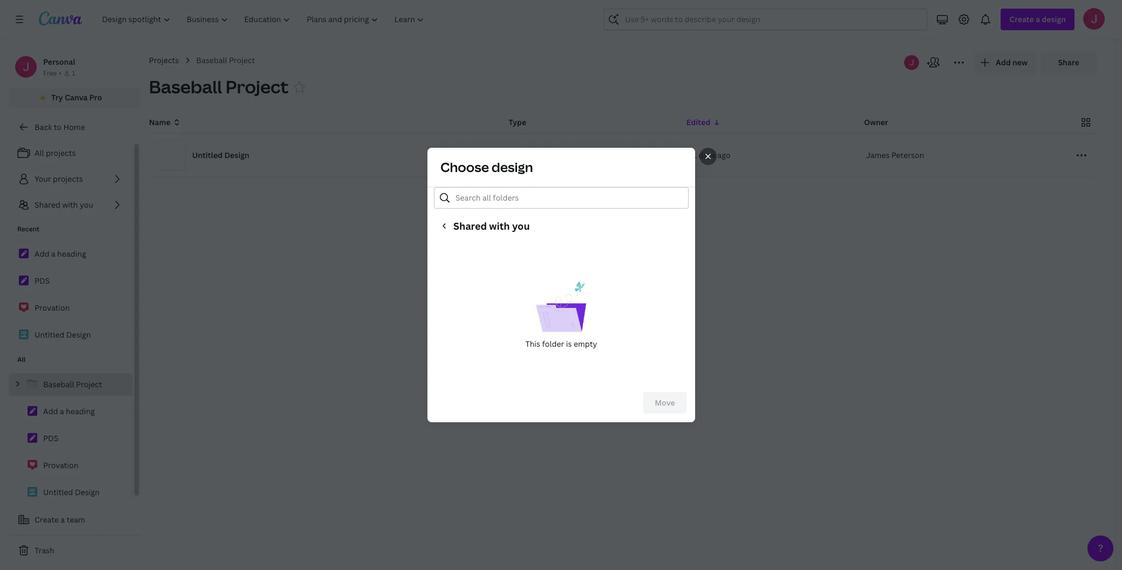 Task type: vqa. For each thing, say whether or not it's contained in the screenshot.
Creators You Follow link
no



Task type: describe. For each thing, give the bounding box(es) containing it.
untitled design for second untitled design link from the bottom of the page
[[35, 330, 91, 340]]

2 add a heading link from the top
[[9, 401, 132, 423]]

team
[[67, 515, 85, 525]]

untitled design for 2nd untitled design link from the top of the page
[[43, 488, 100, 498]]

empty
[[574, 339, 597, 349]]

owner
[[864, 117, 889, 127]]

project for the 'baseball project' link to the right
[[229, 55, 255, 65]]

baseball project for the 'baseball project' link to the right
[[196, 55, 255, 65]]

back to home
[[35, 122, 85, 132]]

all projects
[[35, 148, 76, 158]]

back
[[35, 122, 52, 132]]

provation for first provation 'link'
[[35, 303, 70, 313]]

2 pds link from the top
[[9, 428, 132, 450]]

1 add a heading link from the top
[[9, 243, 132, 266]]

2 untitled design link from the top
[[9, 482, 132, 504]]

your
[[35, 174, 51, 184]]

edited
[[687, 117, 711, 127]]

projects
[[149, 55, 179, 65]]

name button
[[149, 117, 181, 129]]

move button
[[643, 393, 687, 414]]

move
[[655, 398, 675, 408]]

0 vertical spatial you
[[80, 200, 93, 210]]

create a team button
[[9, 510, 140, 531]]

james peterson
[[867, 150, 925, 160]]

choose
[[440, 158, 489, 176]]

edited button
[[687, 117, 721, 129]]

baseball project button
[[149, 75, 289, 99]]

ago
[[718, 150, 731, 160]]

type
[[509, 117, 527, 127]]

0 vertical spatial shared with you
[[35, 200, 93, 210]]

list containing add a heading
[[9, 243, 132, 347]]

2 provation link from the top
[[9, 455, 132, 477]]

share
[[1059, 57, 1080, 67]]

pds for first 'pds' link
[[35, 276, 50, 286]]

list containing all projects
[[9, 143, 132, 216]]

project for baseball project button
[[226, 75, 289, 98]]

trash
[[35, 546, 54, 556]]

create a team
[[35, 515, 85, 525]]

your projects
[[35, 174, 83, 184]]

your projects link
[[9, 168, 132, 190]]

0 vertical spatial with
[[62, 200, 78, 210]]

this folder is empty
[[525, 339, 597, 349]]

top level navigation element
[[95, 9, 434, 30]]

this
[[525, 339, 540, 349]]

baseball project for baseball project button
[[149, 75, 289, 98]]

doc
[[511, 150, 526, 160]]

2 vertical spatial baseball project
[[43, 380, 102, 390]]

personal
[[43, 57, 75, 67]]

0 vertical spatial untitled design
[[192, 150, 249, 160]]

all for all
[[17, 355, 26, 364]]

create
[[35, 515, 59, 525]]

heading for 2nd add a heading link
[[66, 407, 95, 417]]

try canva pro button
[[9, 87, 140, 108]]

baseball for baseball project button
[[149, 75, 222, 98]]



Task type: locate. For each thing, give the bounding box(es) containing it.
0 vertical spatial a
[[51, 249, 55, 259]]

with
[[62, 200, 78, 210], [489, 220, 510, 233]]

1 vertical spatial add
[[43, 407, 58, 417]]

0 vertical spatial provation
[[35, 303, 70, 313]]

1 vertical spatial untitled design link
[[9, 482, 132, 504]]

0 vertical spatial provation link
[[9, 297, 132, 320]]

try
[[51, 92, 63, 103]]

1 vertical spatial projects
[[53, 174, 83, 184]]

0 vertical spatial add a heading link
[[9, 243, 132, 266]]

2 list from the top
[[9, 243, 132, 347]]

heading for first add a heading link from the top of the page
[[57, 249, 86, 259]]

projects for your projects
[[53, 174, 83, 184]]

1 vertical spatial project
[[226, 75, 289, 98]]

pds link
[[9, 270, 132, 293], [9, 428, 132, 450]]

0 vertical spatial untitled
[[192, 150, 223, 160]]

projects for all projects
[[46, 148, 76, 158]]

1 horizontal spatial baseball project link
[[196, 55, 255, 66]]

0 vertical spatial pds link
[[9, 270, 132, 293]]

1 vertical spatial design
[[66, 330, 91, 340]]

untitled design link
[[9, 324, 132, 347], [9, 482, 132, 504]]

is
[[566, 339, 572, 349]]

2 vertical spatial untitled
[[43, 488, 73, 498]]

projects
[[46, 148, 76, 158], [53, 174, 83, 184]]

add a heading for 2nd add a heading link
[[43, 407, 95, 417]]

1 vertical spatial a
[[60, 407, 64, 417]]

canva
[[65, 92, 88, 103]]

james
[[867, 150, 890, 160]]

add a heading for first add a heading link from the top of the page
[[35, 249, 86, 259]]

1 vertical spatial baseball
[[149, 75, 222, 98]]

1 list from the top
[[9, 143, 132, 216]]

untitled design
[[192, 150, 249, 160], [35, 330, 91, 340], [43, 488, 100, 498]]

a inside button
[[61, 515, 65, 525]]

0 horizontal spatial shared with you
[[35, 200, 93, 210]]

0 horizontal spatial shared
[[35, 200, 60, 210]]

a
[[51, 249, 55, 259], [60, 407, 64, 417], [61, 515, 65, 525]]

0 vertical spatial shared
[[35, 200, 60, 210]]

pro
[[89, 92, 102, 103]]

0 vertical spatial heading
[[57, 249, 86, 259]]

project inside button
[[226, 75, 289, 98]]

•
[[59, 69, 62, 78]]

0 vertical spatial untitled design link
[[9, 324, 132, 347]]

add a heading
[[35, 249, 86, 259], [43, 407, 95, 417]]

0 vertical spatial list
[[9, 143, 132, 216]]

1 horizontal spatial shared
[[453, 220, 487, 233]]

shared with you
[[35, 200, 93, 210], [453, 220, 530, 233]]

1 horizontal spatial with
[[489, 220, 510, 233]]

1 vertical spatial untitled
[[35, 330, 64, 340]]

provation link
[[9, 297, 132, 320], [9, 455, 132, 477]]

21
[[689, 150, 697, 160]]

a for first add a heading link from the top of the page
[[51, 249, 55, 259]]

pds
[[35, 276, 50, 286], [43, 434, 58, 444]]

0 horizontal spatial all
[[17, 355, 26, 364]]

baseball project link
[[196, 55, 255, 66], [9, 374, 132, 396]]

1 horizontal spatial shared with you
[[453, 220, 530, 233]]

a for create a team button at the left
[[61, 515, 65, 525]]

name
[[149, 117, 171, 127]]

2 vertical spatial baseball
[[43, 380, 74, 390]]

21 days ago
[[689, 150, 731, 160]]

1 vertical spatial provation link
[[9, 455, 132, 477]]

add
[[35, 249, 49, 259], [43, 407, 58, 417]]

heading
[[57, 249, 86, 259], [66, 407, 95, 417]]

1
[[72, 69, 75, 78]]

1 pds link from the top
[[9, 270, 132, 293]]

0 vertical spatial all
[[35, 148, 44, 158]]

3 list from the top
[[9, 374, 132, 504]]

you
[[80, 200, 93, 210], [512, 220, 530, 233]]

list containing baseball project
[[9, 374, 132, 504]]

None search field
[[604, 9, 928, 30]]

to
[[54, 122, 62, 132]]

2 vertical spatial list
[[9, 374, 132, 504]]

1 vertical spatial list
[[9, 243, 132, 347]]

folder
[[542, 339, 564, 349]]

untitled
[[192, 150, 223, 160], [35, 330, 64, 340], [43, 488, 73, 498]]

1 vertical spatial add a heading link
[[9, 401, 132, 423]]

projects down back to home
[[46, 148, 76, 158]]

baseball for the 'baseball project' link to the right
[[196, 55, 227, 65]]

choose design
[[440, 158, 533, 176]]

2 vertical spatial a
[[61, 515, 65, 525]]

1 vertical spatial baseball project
[[149, 75, 289, 98]]

1 horizontal spatial all
[[35, 148, 44, 158]]

0 vertical spatial project
[[229, 55, 255, 65]]

2 vertical spatial untitled design
[[43, 488, 100, 498]]

provation
[[35, 303, 70, 313], [43, 461, 79, 471]]

0 vertical spatial baseball project link
[[196, 55, 255, 66]]

0 vertical spatial add a heading
[[35, 249, 86, 259]]

0 horizontal spatial baseball project link
[[9, 374, 132, 396]]

trash link
[[9, 540, 140, 562]]

share button
[[1041, 52, 1097, 73]]

peterson
[[892, 150, 925, 160]]

0 vertical spatial design
[[224, 150, 249, 160]]

0 vertical spatial pds
[[35, 276, 50, 286]]

all
[[35, 148, 44, 158], [17, 355, 26, 364]]

untitled for 2nd untitled design link from the top of the page
[[43, 488, 73, 498]]

projects link
[[149, 55, 179, 66]]

1 vertical spatial untitled design
[[35, 330, 91, 340]]

try canva pro
[[51, 92, 102, 103]]

project
[[229, 55, 255, 65], [226, 75, 289, 98], [76, 380, 102, 390]]

1 untitled design link from the top
[[9, 324, 132, 347]]

days
[[699, 150, 716, 160]]

baseball inside button
[[149, 75, 222, 98]]

home
[[63, 122, 85, 132]]

list
[[9, 143, 132, 216], [9, 243, 132, 347], [9, 374, 132, 504]]

1 vertical spatial shared
[[453, 220, 487, 233]]

recent
[[17, 225, 39, 234]]

0 vertical spatial baseball
[[196, 55, 227, 65]]

2 vertical spatial design
[[75, 488, 100, 498]]

untitled for second untitled design link from the bottom of the page
[[35, 330, 64, 340]]

1 vertical spatial all
[[17, 355, 26, 364]]

Search all folders search field
[[455, 188, 682, 208]]

1 vertical spatial provation
[[43, 461, 79, 471]]

a for 2nd add a heading link
[[60, 407, 64, 417]]

1 vertical spatial heading
[[66, 407, 95, 417]]

1 provation link from the top
[[9, 297, 132, 320]]

design
[[492, 158, 533, 176]]

0 vertical spatial add
[[35, 249, 49, 259]]

provation for second provation 'link'
[[43, 461, 79, 471]]

1 vertical spatial shared with you
[[453, 220, 530, 233]]

1 vertical spatial with
[[489, 220, 510, 233]]

shared with you link
[[9, 194, 132, 216]]

free •
[[43, 69, 62, 78]]

2 vertical spatial project
[[76, 380, 102, 390]]

0 horizontal spatial you
[[80, 200, 93, 210]]

baseball project
[[196, 55, 255, 65], [149, 75, 289, 98], [43, 380, 102, 390]]

baseball
[[196, 55, 227, 65], [149, 75, 222, 98], [43, 380, 74, 390]]

projects right your at top left
[[53, 174, 83, 184]]

0 vertical spatial projects
[[46, 148, 76, 158]]

back to home link
[[9, 117, 140, 138]]

design
[[224, 150, 249, 160], [66, 330, 91, 340], [75, 488, 100, 498]]

0 vertical spatial baseball project
[[196, 55, 255, 65]]

free
[[43, 69, 57, 78]]

all projects link
[[9, 143, 132, 164]]

1 horizontal spatial you
[[512, 220, 530, 233]]

all inside all projects link
[[35, 148, 44, 158]]

all for all projects
[[35, 148, 44, 158]]

1 vertical spatial you
[[512, 220, 530, 233]]

add a heading link
[[9, 243, 132, 266], [9, 401, 132, 423]]

1 vertical spatial pds
[[43, 434, 58, 444]]

pds for first 'pds' link from the bottom
[[43, 434, 58, 444]]

1 vertical spatial add a heading
[[43, 407, 95, 417]]

0 horizontal spatial with
[[62, 200, 78, 210]]

1 vertical spatial pds link
[[9, 428, 132, 450]]

shared
[[35, 200, 60, 210], [453, 220, 487, 233]]

1 vertical spatial baseball project link
[[9, 374, 132, 396]]



